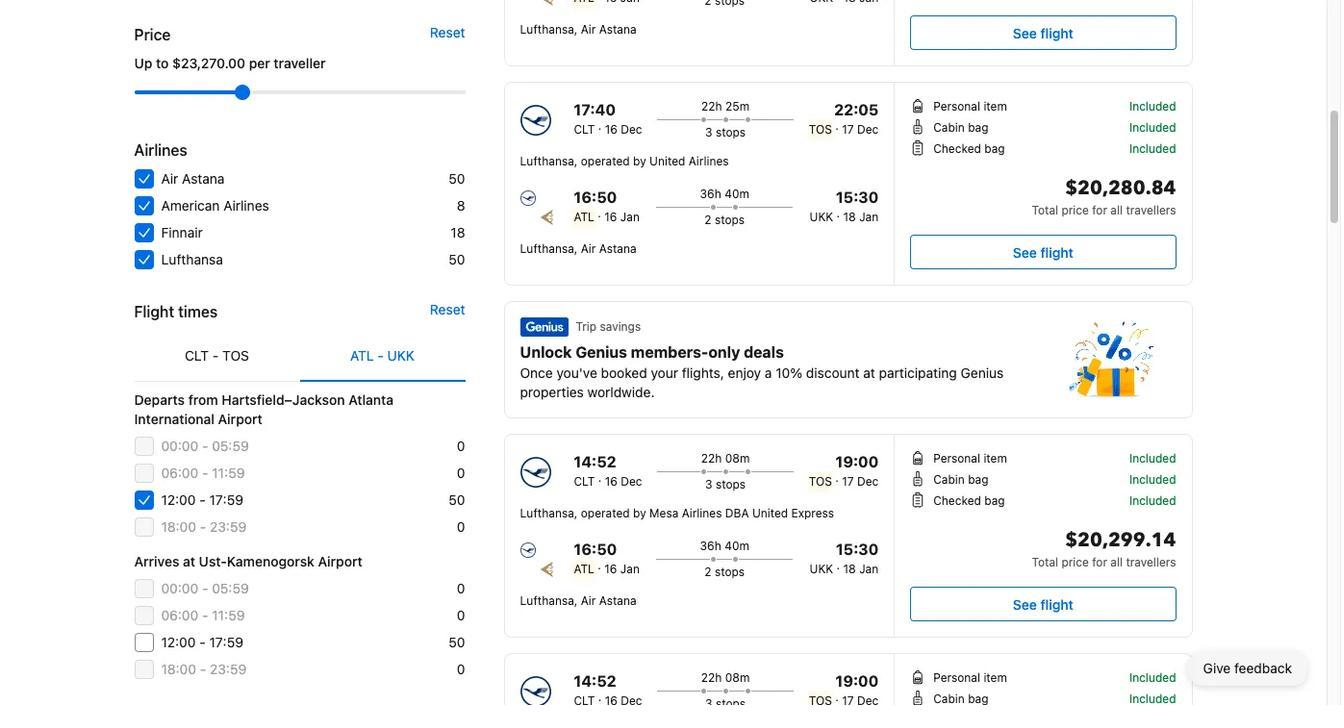 Task type: vqa. For each thing, say whether or not it's contained in the screenshot.
first TUE,
no



Task type: locate. For each thing, give the bounding box(es) containing it.
1 vertical spatial ukk
[[387, 347, 415, 364]]

see flight for $20,299.14
[[1013, 596, 1074, 613]]

arrives at ust-kamenogorsk airport
[[134, 553, 363, 570]]

1 vertical spatial 12:00 - 17:59
[[161, 634, 244, 651]]

3 personal item from the top
[[934, 671, 1007, 685]]

total inside $20,280.84 total price for all travellers
[[1032, 203, 1059, 217]]

travellers
[[1126, 203, 1176, 217], [1126, 555, 1176, 570]]

,
[[574, 22, 578, 37], [574, 242, 578, 256], [574, 594, 578, 608]]

0 vertical spatial all
[[1111, 203, 1123, 217]]

0 vertical spatial 00:00
[[161, 438, 198, 454]]

2 checked from the top
[[934, 494, 981, 508]]

16:50 down 14:52 clt . 16 dec
[[574, 541, 617, 558]]

0 vertical spatial see flight button
[[911, 15, 1176, 50]]

see flight button for $20,280.84
[[911, 235, 1176, 269]]

american
[[161, 197, 220, 214]]

1 36h 40m from the top
[[700, 187, 750, 201]]

1 lufthansa, from the top
[[520, 154, 578, 168]]

1 vertical spatial 16:50
[[574, 541, 617, 558]]

36h down lufthansa, operated by mesa airlines dba united express
[[700, 539, 722, 553]]

all inside $20,280.84 total price for all travellers
[[1111, 203, 1123, 217]]

1 included from the top
[[1130, 99, 1176, 114]]

11:59 for hartsfield–jackson
[[212, 465, 245, 481]]

1 personal from the top
[[934, 99, 981, 114]]

price for $20,280.84
[[1062, 203, 1089, 217]]

17
[[842, 122, 854, 137], [842, 474, 854, 489]]

1 vertical spatial price
[[1062, 555, 1089, 570]]

3 lufthansa , air astana from the top
[[520, 594, 637, 608]]

05:59 down departs from hartsfield–jackson atlanta international airport at the bottom
[[212, 438, 249, 454]]

1 00:00 from the top
[[161, 438, 198, 454]]

clt down properties
[[574, 474, 595, 489]]

40m down 25m
[[725, 187, 750, 201]]

clt down times
[[185, 347, 209, 364]]

10%
[[776, 365, 803, 381]]

1 reset from the top
[[430, 24, 465, 40]]

you've
[[557, 365, 597, 381]]

15:30 ukk . 18 jan for $20,299.14
[[810, 541, 879, 576]]

15:30 down 19:00 tos . 17 dec in the right bottom of the page
[[836, 541, 879, 558]]

1 vertical spatial 23:59
[[210, 661, 247, 677]]

1 , from the top
[[574, 22, 578, 37]]

40m
[[725, 187, 750, 201], [725, 539, 750, 553]]

14:52 clt . 16 dec
[[574, 453, 642, 489]]

05:59
[[212, 438, 249, 454], [212, 580, 249, 597]]

0 vertical spatial at
[[864, 365, 876, 381]]

1 vertical spatial 16:50 atl . 16 jan
[[574, 541, 640, 576]]

price inside $20,280.84 total price for all travellers
[[1062, 203, 1089, 217]]

2 vertical spatial flight
[[1041, 596, 1074, 613]]

0 vertical spatial 36h
[[700, 187, 722, 201]]

unlock genius members-only deals once you've booked your flights, enjoy a 10% discount at participating genius properties worldwide.
[[520, 344, 1004, 400]]

12:00 for departs
[[161, 492, 196, 508]]

all inside $20,299.14 total price for all travellers
[[1111, 555, 1123, 570]]

travellers inside $20,299.14 total price for all travellers
[[1126, 555, 1176, 570]]

atl - ukk
[[350, 347, 415, 364]]

2 vertical spatial 22h
[[701, 671, 722, 685]]

1 11:59 from the top
[[212, 465, 245, 481]]

1 vertical spatial clt
[[185, 347, 209, 364]]

2 06:00 from the top
[[161, 607, 199, 624]]

00:00 down international in the bottom left of the page
[[161, 438, 198, 454]]

for for $20,299.14
[[1092, 555, 1108, 570]]

2 vertical spatial see
[[1013, 596, 1037, 613]]

00:00 - 05:59
[[161, 438, 249, 454], [161, 580, 249, 597]]

2 all from the top
[[1111, 555, 1123, 570]]

0 vertical spatial 05:59
[[212, 438, 249, 454]]

1 vertical spatial operated
[[581, 506, 630, 521]]

stops
[[716, 125, 746, 140], [715, 213, 745, 227], [716, 477, 746, 492], [715, 565, 745, 579]]

clt for $20,299.14
[[574, 474, 595, 489]]

genius down trip savings
[[576, 344, 627, 361]]

price down $20,280.84
[[1062, 203, 1089, 217]]

operated down 17:40 clt . 16 dec
[[581, 154, 630, 168]]

2 11:59 from the top
[[212, 607, 245, 624]]

17:59 up ust-
[[209, 492, 244, 508]]

2 by from the top
[[633, 506, 646, 521]]

flight for $20,280.84
[[1041, 244, 1074, 260]]

at left ust-
[[183, 553, 195, 570]]

ukk for $20,299.14
[[810, 562, 834, 576]]

by down 17:40 clt . 16 dec
[[633, 154, 646, 168]]

2 0 from the top
[[457, 465, 465, 481]]

to
[[156, 55, 169, 71]]

clt
[[574, 122, 595, 137], [185, 347, 209, 364], [574, 474, 595, 489]]

personal for $20,299.14
[[934, 451, 981, 466]]

by left the mesa
[[633, 506, 646, 521]]

lufthansa, down 14:52 clt . 16 dec
[[520, 506, 578, 521]]

22h
[[702, 99, 722, 114], [701, 451, 722, 466], [701, 671, 722, 685]]

11:59 down departs from hartsfield–jackson atlanta international airport at the bottom
[[212, 465, 245, 481]]

0 vertical spatial 08m
[[725, 451, 750, 466]]

00:00
[[161, 438, 198, 454], [161, 580, 198, 597]]

18 for $20,299.14
[[843, 562, 856, 576]]

0 vertical spatial lufthansa , air astana
[[520, 22, 637, 37]]

tos for $20,299.14
[[809, 474, 832, 489]]

2 2 from the top
[[705, 565, 712, 579]]

cabin
[[934, 120, 965, 135], [934, 472, 965, 487]]

0 vertical spatial item
[[984, 99, 1007, 114]]

at
[[864, 365, 876, 381], [183, 553, 195, 570]]

2 stops for $20,299.14
[[705, 565, 745, 579]]

1 by from the top
[[633, 154, 646, 168]]

dec for 19:00
[[857, 474, 879, 489]]

0 vertical spatial 15:30
[[836, 189, 879, 206]]

12:00 for arrives
[[161, 634, 196, 651]]

2 vertical spatial see flight
[[1013, 596, 1074, 613]]

06:00
[[161, 465, 199, 481], [161, 607, 199, 624]]

1 36h from the top
[[700, 187, 722, 201]]

flight
[[1041, 25, 1074, 41], [1041, 244, 1074, 260], [1041, 596, 1074, 613]]

see flight button
[[911, 15, 1176, 50], [911, 235, 1176, 269], [911, 587, 1176, 622]]

1 vertical spatial 14:52
[[574, 673, 616, 690]]

reset
[[430, 24, 465, 40], [430, 301, 465, 318]]

2 see flight button from the top
[[911, 235, 1176, 269]]

1 total from the top
[[1032, 203, 1059, 217]]

3 down 22h 25m
[[705, 125, 713, 140]]

12:00 down arrives
[[161, 634, 196, 651]]

16:50 atl . 16 jan down lufthansa, operated by mesa airlines dba united express
[[574, 541, 640, 576]]

tab list
[[134, 331, 465, 383]]

see flight
[[1013, 25, 1074, 41], [1013, 244, 1074, 260], [1013, 596, 1074, 613]]

0 vertical spatial cabin bag
[[934, 120, 989, 135]]

12:00 up arrives
[[161, 492, 196, 508]]

0 vertical spatial 14:52
[[574, 453, 616, 471]]

dec inside 22:05 tos . 17 dec
[[857, 122, 879, 137]]

airlines right american at the left top of the page
[[223, 197, 269, 214]]

1 14:52 from the top
[[574, 453, 616, 471]]

1 vertical spatial 00:00 - 05:59
[[161, 580, 249, 597]]

17:59 down ust-
[[209, 634, 244, 651]]

bag
[[968, 120, 989, 135], [985, 141, 1005, 156], [968, 472, 989, 487], [985, 494, 1005, 508]]

total
[[1032, 203, 1059, 217], [1032, 555, 1059, 570]]

16
[[605, 122, 618, 137], [605, 210, 617, 224], [605, 474, 618, 489], [605, 562, 617, 576]]

. inside 14:52 clt . 16 dec
[[598, 471, 602, 485]]

0 vertical spatial 23:59
[[210, 519, 247, 535]]

1 15:30 ukk . 18 jan from the top
[[810, 189, 879, 224]]

3 , from the top
[[574, 594, 578, 608]]

2 3 from the top
[[705, 477, 713, 492]]

00:00 - 05:59 down international in the bottom left of the page
[[161, 438, 249, 454]]

for inside $20,299.14 total price for all travellers
[[1092, 555, 1108, 570]]

0 vertical spatial 06:00
[[161, 465, 199, 481]]

all down $20,299.14
[[1111, 555, 1123, 570]]

00:00 down arrives
[[161, 580, 198, 597]]

1 vertical spatial see
[[1013, 244, 1037, 260]]

2 cabin bag from the top
[[934, 472, 989, 487]]

clt inside button
[[185, 347, 209, 364]]

1 vertical spatial 3
[[705, 477, 713, 492]]

jan
[[621, 210, 640, 224], [859, 210, 879, 224], [621, 562, 640, 576], [859, 562, 879, 576]]

1 cabin bag from the top
[[934, 120, 989, 135]]

12:00 - 17:59 for from
[[161, 492, 244, 508]]

members-
[[631, 344, 709, 361]]

1 15:30 from the top
[[836, 189, 879, 206]]

cabin bag for $20,280.84
[[934, 120, 989, 135]]

0 vertical spatial 22h 08m
[[701, 451, 750, 466]]

06:00 - 11:59 down international in the bottom left of the page
[[161, 465, 245, 481]]

2 vertical spatial tos
[[809, 474, 832, 489]]

operated down 14:52 clt . 16 dec
[[581, 506, 630, 521]]

17 inside 19:00 tos . 17 dec
[[842, 474, 854, 489]]

. inside 22:05 tos . 17 dec
[[835, 118, 839, 133]]

airport
[[218, 411, 263, 427], [318, 553, 363, 570]]

1 vertical spatial see flight button
[[911, 235, 1176, 269]]

. inside 17:40 clt . 16 dec
[[598, 118, 602, 133]]

unlock
[[520, 344, 572, 361]]

0 vertical spatial 00:00 - 05:59
[[161, 438, 249, 454]]

lufthansa,
[[520, 154, 578, 168], [520, 506, 578, 521]]

1 vertical spatial 11:59
[[212, 607, 245, 624]]

price down $20,299.14
[[1062, 555, 1089, 570]]

2 14:52 from the top
[[574, 673, 616, 690]]

12:00 - 17:59 up ust-
[[161, 492, 244, 508]]

3 included from the top
[[1130, 141, 1176, 156]]

2 for from the top
[[1092, 555, 1108, 570]]

40m for $20,299.14
[[725, 539, 750, 553]]

1 2 from the top
[[705, 213, 712, 227]]

, for $20,280.84
[[574, 242, 578, 256]]

lufthansa, operated by united airlines
[[520, 154, 729, 168]]

3 see flight from the top
[[1013, 596, 1074, 613]]

price for $20,299.14
[[1062, 555, 1089, 570]]

14:52 inside 14:52 clt . 16 dec
[[574, 453, 616, 471]]

ukk
[[810, 210, 834, 224], [387, 347, 415, 364], [810, 562, 834, 576]]

lufthansa, down 17:40 on the left top
[[520, 154, 578, 168]]

2 vertical spatial atl
[[574, 562, 595, 576]]

tos inside 22:05 tos . 17 dec
[[809, 122, 832, 137]]

0 vertical spatial see flight
[[1013, 25, 1074, 41]]

3 stops up dba
[[705, 477, 746, 492]]

36h for $20,299.14
[[700, 539, 722, 553]]

1 22h 08m from the top
[[701, 451, 750, 466]]

08m
[[725, 451, 750, 466], [725, 671, 750, 685]]

2 23:59 from the top
[[210, 661, 247, 677]]

operated for $20,280.84
[[581, 154, 630, 168]]

1 vertical spatial personal item
[[934, 451, 1007, 466]]

dec inside 17:40 clt . 16 dec
[[621, 122, 642, 137]]

1 vertical spatial 36h
[[700, 539, 722, 553]]

2 reset from the top
[[430, 301, 465, 318]]

16:50 for $20,299.14
[[574, 541, 617, 558]]

06:00 - 11:59 for from
[[161, 465, 245, 481]]

price
[[134, 26, 171, 43]]

$20,299.14
[[1065, 527, 1176, 553]]

2 16:50 atl . 16 jan from the top
[[574, 541, 640, 576]]

1 vertical spatial 22h
[[701, 451, 722, 466]]

2 36h from the top
[[700, 539, 722, 553]]

2 item from the top
[[984, 451, 1007, 466]]

1 vertical spatial cabin bag
[[934, 472, 989, 487]]

3 up lufthansa, operated by mesa airlines dba united express
[[705, 477, 713, 492]]

0 vertical spatial checked
[[934, 141, 981, 156]]

checked for $20,280.84
[[934, 141, 981, 156]]

1 18:00 - 23:59 from the top
[[161, 519, 247, 535]]

1 vertical spatial 22h 08m
[[701, 671, 750, 685]]

0 vertical spatial 12:00
[[161, 492, 196, 508]]

2 total from the top
[[1032, 555, 1059, 570]]

0
[[457, 438, 465, 454], [457, 465, 465, 481], [457, 519, 465, 535], [457, 580, 465, 597], [457, 607, 465, 624], [457, 661, 465, 677]]

lufthansa , air astana
[[520, 22, 637, 37], [520, 242, 637, 256], [520, 594, 637, 608]]

0 vertical spatial total
[[1032, 203, 1059, 217]]

checked
[[934, 141, 981, 156], [934, 494, 981, 508]]

1 17 from the top
[[842, 122, 854, 137]]

atl for $20,280.84
[[574, 210, 595, 224]]

total for $20,299.14
[[1032, 555, 1059, 570]]

2 05:59 from the top
[[212, 580, 249, 597]]

price inside $20,299.14 total price for all travellers
[[1062, 555, 1089, 570]]

22h for $20,299.14
[[701, 451, 722, 466]]

1 08m from the top
[[725, 451, 750, 466]]

0 vertical spatial see
[[1013, 25, 1037, 41]]

36h
[[700, 187, 722, 201], [700, 539, 722, 553]]

1 vertical spatial 06:00 - 11:59
[[161, 607, 245, 624]]

united
[[650, 154, 686, 168], [752, 506, 788, 521]]

dec
[[621, 122, 642, 137], [857, 122, 879, 137], [621, 474, 642, 489], [857, 474, 879, 489]]

1 06:00 - 11:59 from the top
[[161, 465, 245, 481]]

3 see from the top
[[1013, 596, 1037, 613]]

0 vertical spatial reset
[[430, 24, 465, 40]]

22:05
[[834, 101, 879, 118]]

2 see flight from the top
[[1013, 244, 1074, 260]]

1 vertical spatial 17:59
[[209, 634, 244, 651]]

1 vertical spatial flight
[[1041, 244, 1074, 260]]

0 vertical spatial 36h 40m
[[700, 187, 750, 201]]

checked bag for $20,299.14
[[934, 494, 1005, 508]]

1 3 from the top
[[705, 125, 713, 140]]

17:40 clt . 16 dec
[[574, 101, 642, 137]]

2 16:50 from the top
[[574, 541, 617, 558]]

, for $20,299.14
[[574, 594, 578, 608]]

3 0 from the top
[[457, 519, 465, 535]]

3 stops
[[705, 125, 746, 140], [705, 477, 746, 492]]

only
[[709, 344, 740, 361]]

trip savings
[[576, 319, 641, 334]]

for for $20,280.84
[[1092, 203, 1108, 217]]

0 vertical spatial 06:00 - 11:59
[[161, 465, 245, 481]]

0 vertical spatial 22h
[[702, 99, 722, 114]]

1 travellers from the top
[[1126, 203, 1176, 217]]

00:00 - 05:59 for at
[[161, 580, 249, 597]]

flight for $20,299.14
[[1041, 596, 1074, 613]]

see
[[1013, 25, 1037, 41], [1013, 244, 1037, 260], [1013, 596, 1037, 613]]

1 vertical spatial 36h 40m
[[700, 539, 750, 553]]

06:00 down arrives
[[161, 607, 199, 624]]

2 personal from the top
[[934, 451, 981, 466]]

2 vertical spatial see flight button
[[911, 587, 1176, 622]]

1 50 from the top
[[449, 170, 465, 187]]

2 12:00 - 17:59 from the top
[[161, 634, 244, 651]]

2 17 from the top
[[842, 474, 854, 489]]

1 vertical spatial 06:00
[[161, 607, 199, 624]]

06:00 down international in the bottom left of the page
[[161, 465, 199, 481]]

all down $20,280.84
[[1111, 203, 1123, 217]]

1 vertical spatial united
[[752, 506, 788, 521]]

3 for $20,280.84
[[705, 125, 713, 140]]

6 included from the top
[[1130, 494, 1176, 508]]

2 lufthansa , air astana from the top
[[520, 242, 637, 256]]

checked bag
[[934, 141, 1005, 156], [934, 494, 1005, 508]]

1 operated from the top
[[581, 154, 630, 168]]

15:30 ukk . 18 jan down 22:05 tos . 17 dec
[[810, 189, 879, 224]]

1 item from the top
[[984, 99, 1007, 114]]

00:00 - 05:59 down ust-
[[161, 580, 249, 597]]

16 down lufthansa, operated by mesa airlines dba united express
[[605, 562, 617, 576]]

clt - tos
[[185, 347, 249, 364]]

dec inside 14:52 clt . 16 dec
[[621, 474, 642, 489]]

36h 40m down 22h 25m
[[700, 187, 750, 201]]

2 18:00 - 23:59 from the top
[[161, 661, 247, 677]]

by for $20,280.84
[[633, 154, 646, 168]]

0 vertical spatial ,
[[574, 22, 578, 37]]

2 vertical spatial item
[[984, 671, 1007, 685]]

clt down 17:40 on the left top
[[574, 122, 595, 137]]

2 checked bag from the top
[[934, 494, 1005, 508]]

0 vertical spatial 12:00 - 17:59
[[161, 492, 244, 508]]

1 vertical spatial 19:00
[[836, 673, 879, 690]]

travellers down $20,280.84
[[1126, 203, 1176, 217]]

total inside $20,299.14 total price for all travellers
[[1032, 555, 1059, 570]]

for inside $20,280.84 total price for all travellers
[[1092, 203, 1108, 217]]

2 15:30 ukk . 18 jan from the top
[[810, 541, 879, 576]]

1 vertical spatial airport
[[318, 553, 363, 570]]

15:30 for $20,299.14
[[836, 541, 879, 558]]

2 19:00 from the top
[[836, 673, 879, 690]]

40m down dba
[[725, 539, 750, 553]]

05:59 down ust-
[[212, 580, 249, 597]]

06:00 - 11:59 down ust-
[[161, 607, 245, 624]]

11:59 down ust-
[[212, 607, 245, 624]]

reset button for flight times
[[430, 300, 465, 319]]

clt inside 17:40 clt . 16 dec
[[574, 122, 595, 137]]

16:50 down lufthansa, operated by united airlines
[[574, 189, 617, 206]]

airport down from
[[218, 411, 263, 427]]

4 50 from the top
[[449, 634, 465, 651]]

17 inside 22:05 tos . 17 dec
[[842, 122, 854, 137]]

25m
[[726, 99, 750, 114]]

tos inside button
[[222, 347, 249, 364]]

2 50 from the top
[[449, 251, 465, 268]]

1 05:59 from the top
[[212, 438, 249, 454]]

1 vertical spatial 2 stops
[[705, 565, 745, 579]]

.
[[598, 118, 602, 133], [835, 118, 839, 133], [598, 206, 601, 220], [837, 206, 840, 220], [598, 471, 602, 485], [835, 471, 839, 485], [598, 558, 601, 573], [837, 558, 840, 573], [595, 690, 605, 704], [832, 690, 842, 704]]

0 vertical spatial 16:50 atl . 16 jan
[[574, 189, 640, 224]]

36h 40m down dba
[[700, 539, 750, 553]]

tos for $20,280.84
[[809, 122, 832, 137]]

0 vertical spatial personal item
[[934, 99, 1007, 114]]

15:30 for $20,280.84
[[836, 189, 879, 206]]

personal item
[[934, 99, 1007, 114], [934, 451, 1007, 466], [934, 671, 1007, 685]]

included
[[1130, 99, 1176, 114], [1130, 120, 1176, 135], [1130, 141, 1176, 156], [1130, 451, 1176, 466], [1130, 472, 1176, 487], [1130, 494, 1176, 508], [1130, 671, 1176, 685]]

15:30 ukk . 18 jan down express
[[810, 541, 879, 576]]

clt inside 14:52 clt . 16 dec
[[574, 474, 595, 489]]

2 price from the top
[[1062, 555, 1089, 570]]

06:00 for departs
[[161, 465, 199, 481]]

1 cabin from the top
[[934, 120, 965, 135]]

trip
[[576, 319, 597, 334]]

0 horizontal spatial genius
[[576, 344, 627, 361]]

1 vertical spatial lufthansa , air astana
[[520, 242, 637, 256]]

16:50 atl . 16 jan down lufthansa, operated by united airlines
[[574, 189, 640, 224]]

reset button for price
[[430, 23, 465, 42]]

1 vertical spatial lufthansa,
[[520, 506, 578, 521]]

2 travellers from the top
[[1126, 555, 1176, 570]]

tos inside 19:00 tos . 17 dec
[[809, 474, 832, 489]]

0 vertical spatial 18:00
[[161, 519, 196, 535]]

lufthansa , air astana for $20,280.84
[[520, 242, 637, 256]]

1 horizontal spatial at
[[864, 365, 876, 381]]

dec inside 19:00 tos . 17 dec
[[857, 474, 879, 489]]

1 vertical spatial 08m
[[725, 671, 750, 685]]

airport right kamenogorsk
[[318, 553, 363, 570]]

12:00 - 17:59
[[161, 492, 244, 508], [161, 634, 244, 651]]

1 vertical spatial all
[[1111, 555, 1123, 570]]

clt - tos button
[[134, 331, 300, 381]]

0 vertical spatial atl
[[574, 210, 595, 224]]

19:00
[[836, 453, 879, 471], [836, 673, 879, 690]]

personal
[[934, 99, 981, 114], [934, 451, 981, 466], [934, 671, 981, 685]]

1 vertical spatial for
[[1092, 555, 1108, 570]]

0 vertical spatial cabin
[[934, 120, 965, 135]]

0 vertical spatial 2 stops
[[705, 213, 745, 227]]

travellers inside $20,280.84 total price for all travellers
[[1126, 203, 1176, 217]]

travellers for $20,299.14
[[1126, 555, 1176, 570]]

1 vertical spatial reset button
[[430, 300, 465, 319]]

airlines
[[134, 141, 187, 159], [689, 154, 729, 168], [223, 197, 269, 214], [682, 506, 722, 521]]

2 reset button from the top
[[430, 300, 465, 319]]

genius right participating
[[961, 365, 1004, 381]]

flights,
[[682, 365, 724, 381]]

0 vertical spatial by
[[633, 154, 646, 168]]

3 personal from the top
[[934, 671, 981, 685]]

50
[[449, 170, 465, 187], [449, 251, 465, 268], [449, 492, 465, 508], [449, 634, 465, 651]]

22h 08m
[[701, 451, 750, 466], [701, 671, 750, 685]]

18:00 for arrives at ust-kamenogorsk airport
[[161, 661, 196, 677]]

0 vertical spatial for
[[1092, 203, 1108, 217]]

reset button
[[430, 23, 465, 42], [430, 300, 465, 319]]

1 12:00 - 17:59 from the top
[[161, 492, 244, 508]]

lufthansa , air astana for $20,299.14
[[520, 594, 637, 608]]

3 flight from the top
[[1041, 596, 1074, 613]]

see flight button for $20,299.14
[[911, 587, 1176, 622]]

1 16:50 atl . 16 jan from the top
[[574, 189, 640, 224]]

1 vertical spatial checked
[[934, 494, 981, 508]]

1 vertical spatial reset
[[430, 301, 465, 318]]

travellers down $20,299.14
[[1126, 555, 1176, 570]]

price
[[1062, 203, 1089, 217], [1062, 555, 1089, 570]]

up to $23,270.00 per traveller
[[134, 55, 326, 71]]

at right 'discount'
[[864, 365, 876, 381]]

0 vertical spatial flight
[[1041, 25, 1074, 41]]

airlines up air astana
[[134, 141, 187, 159]]

travellers for $20,280.84
[[1126, 203, 1176, 217]]

2 see from the top
[[1013, 244, 1037, 260]]

1 17:59 from the top
[[209, 492, 244, 508]]

19:00 inside 19:00 tos . 17 dec
[[836, 453, 879, 471]]

-
[[213, 347, 219, 364], [378, 347, 384, 364], [202, 438, 208, 454], [202, 465, 208, 481], [199, 492, 206, 508], [200, 519, 206, 535], [202, 580, 208, 597], [202, 607, 208, 624], [199, 634, 206, 651], [200, 661, 206, 677]]

0 vertical spatial price
[[1062, 203, 1089, 217]]

2 15:30 from the top
[[836, 541, 879, 558]]

3 stops down 22h 25m
[[705, 125, 746, 140]]

tab list containing clt - tos
[[134, 331, 465, 383]]

3 for $20,299.14
[[705, 477, 713, 492]]

15:30 down 22:05 tos . 17 dec
[[836, 189, 879, 206]]

2 36h 40m from the top
[[700, 539, 750, 553]]

1 16 from the top
[[605, 122, 618, 137]]

air
[[581, 22, 596, 37], [161, 170, 178, 187], [581, 242, 596, 256], [581, 594, 596, 608]]

0 vertical spatial operated
[[581, 154, 630, 168]]

2 vertical spatial lufthansa , air astana
[[520, 594, 637, 608]]

1 vertical spatial 40m
[[725, 539, 750, 553]]

0 vertical spatial airport
[[218, 411, 263, 427]]

1 vertical spatial 2
[[705, 565, 712, 579]]

17:59
[[209, 492, 244, 508], [209, 634, 244, 651]]

1 vertical spatial travellers
[[1126, 555, 1176, 570]]

16 down lufthansa, operated by united airlines
[[605, 210, 617, 224]]

16 down 17:40 on the left top
[[605, 122, 618, 137]]

12:00 - 17:59 down ust-
[[161, 634, 244, 651]]

all
[[1111, 203, 1123, 217], [1111, 555, 1123, 570]]

36h 40m for $20,299.14
[[700, 539, 750, 553]]

12:00
[[161, 492, 196, 508], [161, 634, 196, 651]]

2 lufthansa, from the top
[[520, 506, 578, 521]]

by for $20,299.14
[[633, 506, 646, 521]]

2 18:00 from the top
[[161, 661, 196, 677]]

36h down 22h 25m
[[700, 187, 722, 201]]

3 16 from the top
[[605, 474, 618, 489]]

06:00 - 11:59
[[161, 465, 245, 481], [161, 607, 245, 624]]

express
[[792, 506, 834, 521]]

genius image
[[520, 318, 568, 337], [520, 318, 568, 337], [1069, 321, 1153, 398]]

for down $20,280.84
[[1092, 203, 1108, 217]]

2 2 stops from the top
[[705, 565, 745, 579]]

0 vertical spatial personal
[[934, 99, 981, 114]]

1 2 stops from the top
[[705, 213, 745, 227]]

1 40m from the top
[[725, 187, 750, 201]]

1 vertical spatial 00:00
[[161, 580, 198, 597]]

atl inside button
[[350, 347, 374, 364]]

0 vertical spatial 16:50
[[574, 189, 617, 206]]

2 vertical spatial ,
[[574, 594, 578, 608]]

0 vertical spatial 2
[[705, 213, 712, 227]]

17:59 for ust-
[[209, 634, 244, 651]]

personal item for $20,299.14
[[934, 451, 1007, 466]]

1 checked bag from the top
[[934, 141, 1005, 156]]

1 vertical spatial 05:59
[[212, 580, 249, 597]]

1 06:00 from the top
[[161, 465, 199, 481]]

16 up lufthansa, operated by mesa airlines dba united express
[[605, 474, 618, 489]]

14:52
[[574, 453, 616, 471], [574, 673, 616, 690]]

for down $20,299.14
[[1092, 555, 1108, 570]]

1 vertical spatial tos
[[222, 347, 249, 364]]

17 for $20,299.14
[[842, 474, 854, 489]]

0 vertical spatial ukk
[[810, 210, 834, 224]]

2 operated from the top
[[581, 506, 630, 521]]

1 vertical spatial at
[[183, 553, 195, 570]]

reset for flight times
[[430, 301, 465, 318]]



Task type: describe. For each thing, give the bounding box(es) containing it.
all for $20,299.14
[[1111, 555, 1123, 570]]

airlines down 22h 25m
[[689, 154, 729, 168]]

participating
[[879, 365, 957, 381]]

5 included from the top
[[1130, 472, 1176, 487]]

total for $20,280.84
[[1032, 203, 1059, 217]]

see for $20,299.14
[[1013, 596, 1037, 613]]

at inside unlock genius members-only deals once you've booked your flights, enjoy a 10% discount at participating genius properties worldwide.
[[864, 365, 876, 381]]

17:59 for hartsfield–jackson
[[209, 492, 244, 508]]

06:00 for arrives
[[161, 607, 199, 624]]

international
[[134, 411, 214, 427]]

22h for $20,280.84
[[702, 99, 722, 114]]

4 16 from the top
[[605, 562, 617, 576]]

2 included from the top
[[1130, 120, 1176, 135]]

00:00 for arrives
[[161, 580, 198, 597]]

kamenogorsk
[[227, 553, 315, 570]]

18:00 - 23:59 for at
[[161, 661, 247, 677]]

11:59 for ust-
[[212, 607, 245, 624]]

arrives
[[134, 553, 179, 570]]

dec for 17:40
[[621, 122, 642, 137]]

airlines left dba
[[682, 506, 722, 521]]

up
[[134, 55, 152, 71]]

1 see flight button from the top
[[911, 15, 1176, 50]]

$20,280.84
[[1065, 175, 1176, 201]]

cabin for $20,299.14
[[934, 472, 965, 487]]

1 lufthansa , air astana from the top
[[520, 22, 637, 37]]

1 see flight from the top
[[1013, 25, 1074, 41]]

cabin bag for $20,299.14
[[934, 472, 989, 487]]

times
[[178, 303, 218, 320]]

14:52 for 14:52 clt . 16 dec
[[574, 453, 616, 471]]

item for $20,280.84
[[984, 99, 1007, 114]]

lufthansa, operated by mesa airlines dba united express
[[520, 506, 834, 521]]

36h 40m for $20,280.84
[[700, 187, 750, 201]]

19:00 tos . 17 dec
[[809, 453, 879, 489]]

3 50 from the top
[[449, 492, 465, 508]]

16 inside 14:52 clt . 16 dec
[[605, 474, 618, 489]]

see flight for $20,280.84
[[1013, 244, 1074, 260]]

finnair
[[161, 224, 203, 241]]

19:00 for 19:00
[[836, 673, 879, 690]]

16:50 for $20,280.84
[[574, 189, 617, 206]]

personal for $20,280.84
[[934, 99, 981, 114]]

$20,280.84 total price for all travellers
[[1032, 175, 1176, 217]]

15:30 ukk . 18 jan for $20,280.84
[[810, 189, 879, 224]]

17 for $20,280.84
[[842, 122, 854, 137]]

1 see from the top
[[1013, 25, 1037, 41]]

booked
[[601, 365, 647, 381]]

from
[[188, 392, 218, 408]]

4 0 from the top
[[457, 580, 465, 597]]

dec for 22:05
[[857, 122, 879, 137]]

19:00 for 19:00 tos . 17 dec
[[836, 453, 879, 471]]

air astana
[[161, 170, 225, 187]]

14:52 for 14:52
[[574, 673, 616, 690]]

$20,299.14 total price for all travellers
[[1032, 527, 1176, 570]]

2 16 from the top
[[605, 210, 617, 224]]

discount
[[806, 365, 860, 381]]

cabin for $20,280.84
[[934, 120, 965, 135]]

american airlines
[[161, 197, 269, 214]]

item for $20,299.14
[[984, 451, 1007, 466]]

18 for $20,280.84
[[843, 210, 856, 224]]

23:59 for hartsfield–jackson
[[210, 519, 247, 535]]

17:40
[[574, 101, 616, 118]]

. inside 19:00 tos . 17 dec
[[835, 471, 839, 485]]

dec for 14:52
[[621, 474, 642, 489]]

atl - ukk button
[[300, 331, 465, 381]]

flight
[[134, 303, 174, 320]]

16 inside 17:40 clt . 16 dec
[[605, 122, 618, 137]]

12:00 - 17:59 for at
[[161, 634, 244, 651]]

1 horizontal spatial airport
[[318, 553, 363, 570]]

properties
[[520, 384, 584, 400]]

18:00 for departs from hartsfield–jackson atlanta international airport
[[161, 519, 196, 535]]

atlanta
[[349, 392, 394, 408]]

operated for $20,299.14
[[581, 506, 630, 521]]

05:59 for ust-
[[212, 580, 249, 597]]

06:00 - 11:59 for at
[[161, 607, 245, 624]]

16:50 atl . 16 jan for $20,280.84
[[574, 189, 640, 224]]

your
[[651, 365, 678, 381]]

3 stops for $20,299.14
[[705, 477, 746, 492]]

7 included from the top
[[1130, 671, 1176, 685]]

mesa
[[650, 506, 679, 521]]

0 horizontal spatial at
[[183, 553, 195, 570]]

ukk for $20,280.84
[[810, 210, 834, 224]]

6 0 from the top
[[457, 661, 465, 677]]

2 for $20,299.14
[[705, 565, 712, 579]]

clt for $20,280.84
[[574, 122, 595, 137]]

lufthansa, for $20,299.14
[[520, 506, 578, 521]]

deals
[[744, 344, 784, 361]]

3 item from the top
[[984, 671, 1007, 685]]

enjoy
[[728, 365, 761, 381]]

ukk inside button
[[387, 347, 415, 364]]

personal item for $20,280.84
[[934, 99, 1007, 114]]

all for $20,280.84
[[1111, 203, 1123, 217]]

1 flight from the top
[[1041, 25, 1074, 41]]

2 for $20,280.84
[[705, 213, 712, 227]]

a
[[765, 365, 772, 381]]

see for $20,280.84
[[1013, 244, 1037, 260]]

give feedback
[[1204, 660, 1292, 677]]

traveller
[[274, 55, 326, 71]]

16:50 atl . 16 jan for $20,299.14
[[574, 541, 640, 576]]

once
[[520, 365, 553, 381]]

00:00 - 05:59 for from
[[161, 438, 249, 454]]

worldwide.
[[588, 384, 655, 400]]

0 vertical spatial united
[[650, 154, 686, 168]]

savings
[[600, 319, 641, 334]]

05:59 for hartsfield–jackson
[[212, 438, 249, 454]]

4 included from the top
[[1130, 451, 1176, 466]]

22:05 tos . 17 dec
[[809, 101, 879, 137]]

ust-
[[199, 553, 227, 570]]

flight times
[[134, 303, 218, 320]]

checked for $20,299.14
[[934, 494, 981, 508]]

dba
[[725, 506, 749, 521]]

airport inside departs from hartsfield–jackson atlanta international airport
[[218, 411, 263, 427]]

40m for $20,280.84
[[725, 187, 750, 201]]

2 08m from the top
[[725, 671, 750, 685]]

1 horizontal spatial united
[[752, 506, 788, 521]]

2 stops for $20,280.84
[[705, 213, 745, 227]]

8
[[457, 197, 465, 214]]

1 0 from the top
[[457, 438, 465, 454]]

feedback
[[1235, 660, 1292, 677]]

3 stops for $20,280.84
[[705, 125, 746, 140]]

5 0 from the top
[[457, 607, 465, 624]]

hartsfield–jackson
[[222, 392, 345, 408]]

per
[[249, 55, 270, 71]]

departs from hartsfield–jackson atlanta international airport
[[134, 392, 394, 427]]

23:59 for ust-
[[210, 661, 247, 677]]

36h for $20,280.84
[[700, 187, 722, 201]]

give
[[1204, 660, 1231, 677]]

reset for price
[[430, 24, 465, 40]]

$23,270.00
[[172, 55, 245, 71]]

lufthansa, for $20,280.84
[[520, 154, 578, 168]]

departs
[[134, 392, 185, 408]]

18:00 - 23:59 for from
[[161, 519, 247, 535]]

2 22h 08m from the top
[[701, 671, 750, 685]]

checked bag for $20,280.84
[[934, 141, 1005, 156]]

give feedback button
[[1188, 651, 1308, 686]]

22h 25m
[[702, 99, 750, 114]]

1 vertical spatial genius
[[961, 365, 1004, 381]]



